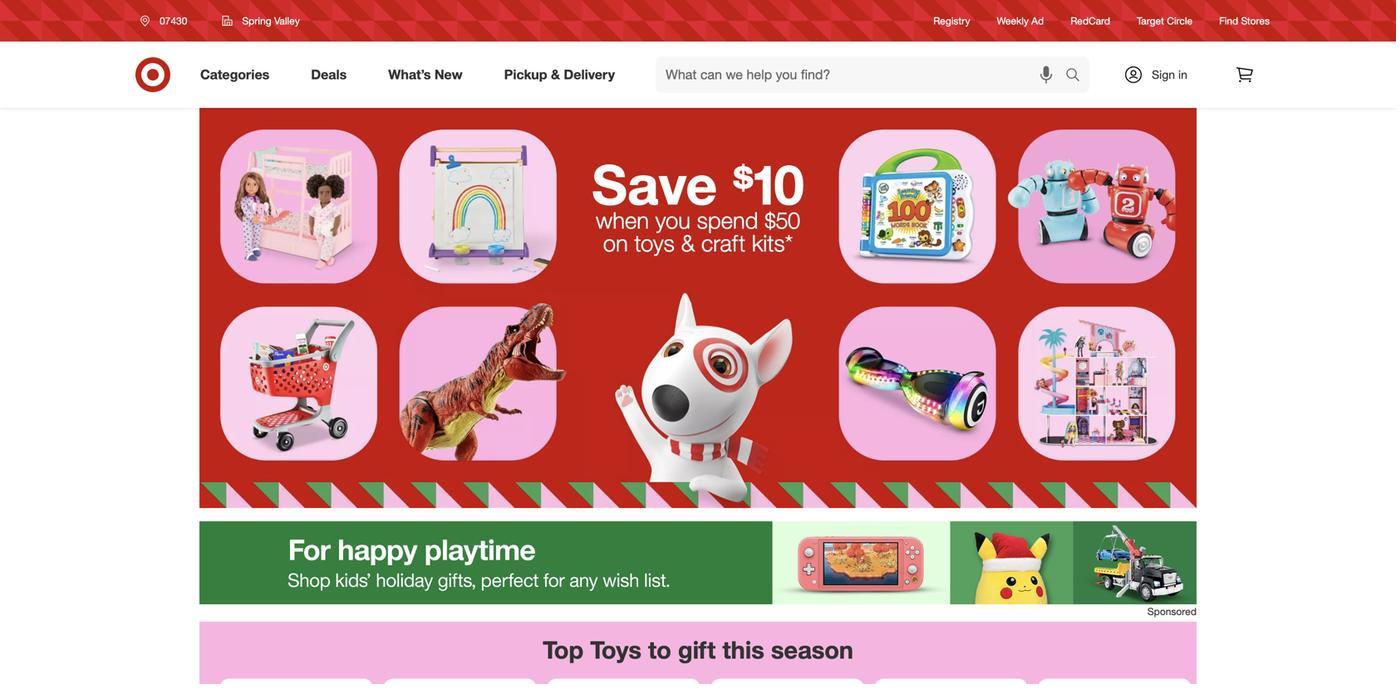 Task type: vqa. For each thing, say whether or not it's contained in the screenshot.
Help
no



Task type: describe. For each thing, give the bounding box(es) containing it.
gift
[[678, 636, 716, 665]]

in
[[1179, 67, 1188, 82]]

spring valley button
[[211, 6, 311, 36]]

deals
[[311, 67, 347, 83]]

target circle
[[1137, 14, 1193, 27]]

07430 button
[[130, 6, 205, 36]]

target
[[1137, 14, 1164, 27]]

target circle link
[[1137, 14, 1193, 28]]

registry
[[933, 14, 970, 27]]

top toys to gift this season
[[543, 636, 854, 665]]

when you spend $50 on toys & craft kits*
[[596, 207, 800, 257]]

07430
[[160, 15, 187, 27]]

weekly ad link
[[997, 14, 1044, 28]]

kits*
[[752, 229, 793, 257]]

weekly
[[997, 14, 1029, 27]]

ad
[[1032, 14, 1044, 27]]

$50
[[765, 207, 800, 234]]

deals link
[[297, 57, 368, 93]]

what's
[[388, 67, 431, 83]]

toys
[[590, 636, 642, 665]]

What can we help you find? suggestions appear below search field
[[656, 57, 1070, 93]]

0 horizontal spatial &
[[551, 67, 560, 83]]

season
[[771, 636, 854, 665]]

spend
[[697, 207, 758, 234]]

pickup & delivery
[[504, 67, 615, 83]]

search
[[1058, 68, 1098, 84]]



Task type: locate. For each thing, give the bounding box(es) containing it.
you
[[656, 207, 691, 234]]

1 horizontal spatial &
[[681, 229, 695, 257]]

search button
[[1058, 57, 1098, 96]]

& right pickup
[[551, 67, 560, 83]]

sign in
[[1152, 67, 1188, 82]]

delivery
[[564, 67, 615, 83]]

1 vertical spatial &
[[681, 229, 695, 257]]

$10
[[733, 151, 804, 218]]

&
[[551, 67, 560, 83], [681, 229, 695, 257]]

& inside when you spend $50 on toys & craft kits*
[[681, 229, 695, 257]]

new
[[435, 67, 463, 83]]

pickup
[[504, 67, 547, 83]]

toys
[[634, 229, 675, 257]]

when
[[596, 207, 649, 234]]

weekly ad
[[997, 14, 1044, 27]]

categories link
[[186, 57, 290, 93]]

craft
[[701, 229, 746, 257]]

sponsored
[[1148, 606, 1197, 618]]

find stores
[[1219, 14, 1270, 27]]

advertisement region
[[199, 522, 1197, 605]]

valley
[[274, 15, 300, 27]]

save $10
[[592, 151, 804, 218]]

to
[[648, 636, 671, 665]]

0 vertical spatial &
[[551, 67, 560, 83]]

spring valley
[[242, 15, 300, 27]]

on
[[603, 229, 628, 257]]

what's new link
[[374, 57, 483, 93]]

categories
[[200, 67, 269, 83]]

registry link
[[933, 14, 970, 28]]

redcard
[[1071, 14, 1110, 27]]

sign in link
[[1110, 57, 1214, 93]]

circle
[[1167, 14, 1193, 27]]

save
[[592, 151, 717, 218]]

& right toys
[[681, 229, 695, 257]]

top
[[543, 636, 584, 665]]

this
[[723, 636, 765, 665]]

what's new
[[388, 67, 463, 83]]

find
[[1219, 14, 1239, 27]]

find stores link
[[1219, 14, 1270, 28]]

redcard link
[[1071, 14, 1110, 28]]

stores
[[1241, 14, 1270, 27]]

sign
[[1152, 67, 1175, 82]]

spring
[[242, 15, 272, 27]]

pickup & delivery link
[[490, 57, 636, 93]]

carousel region
[[199, 623, 1197, 685]]



